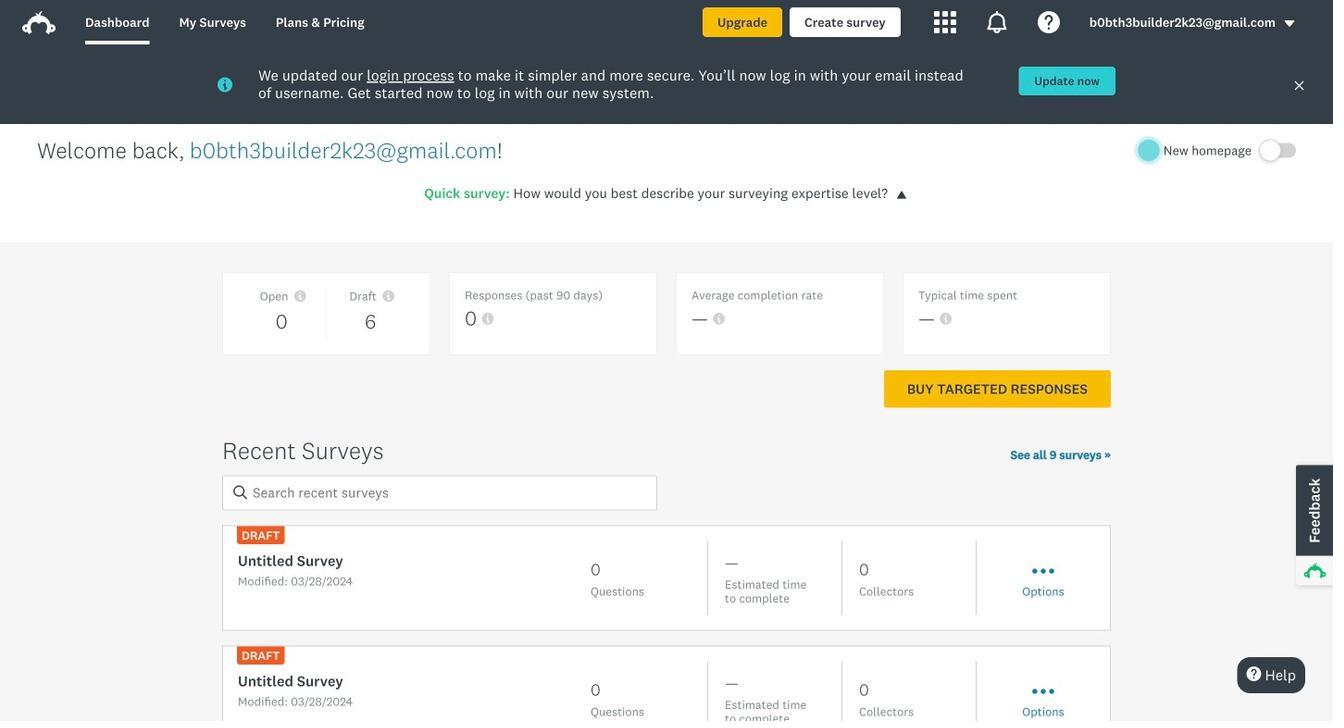 Task type: locate. For each thing, give the bounding box(es) containing it.
Search recent surveys text field
[[222, 475, 657, 510]]

None field
[[222, 475, 657, 510]]

0 horizontal spatial products icon image
[[934, 11, 956, 33]]

1 horizontal spatial products icon image
[[986, 11, 1008, 33]]

1 products icon image from the left
[[934, 11, 956, 33]]

products icon image
[[934, 11, 956, 33], [986, 11, 1008, 33]]

x image
[[1294, 80, 1306, 92]]



Task type: describe. For each thing, give the bounding box(es) containing it.
dropdown arrow image
[[1283, 17, 1296, 30]]

help icon image
[[1038, 11, 1060, 33]]

surveymonkey logo image
[[22, 11, 56, 34]]

2 products icon image from the left
[[986, 11, 1008, 33]]



Task type: vqa. For each thing, say whether or not it's contained in the screenshot.
bottom help icon
no



